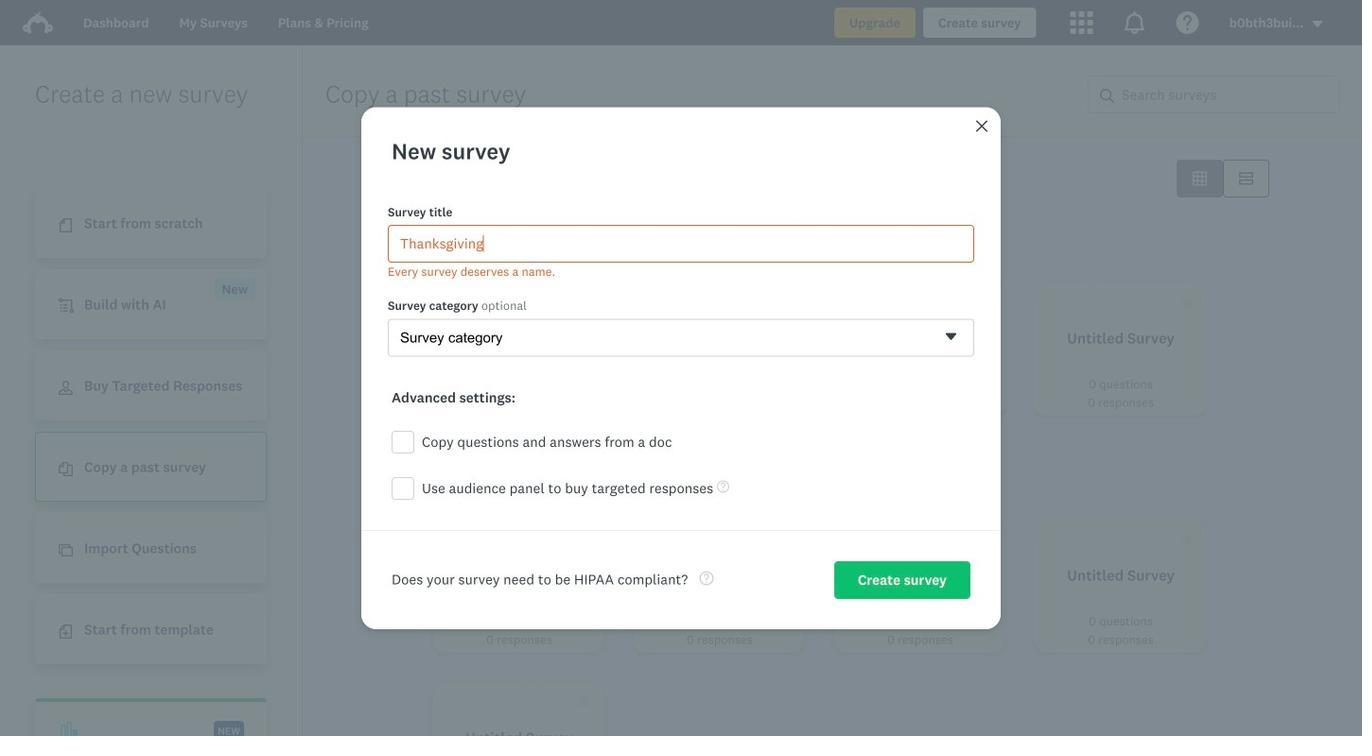 Task type: describe. For each thing, give the bounding box(es) containing it.
Search surveys field
[[1114, 77, 1338, 113]]

grid image
[[1193, 172, 1207, 186]]

notification center icon image
[[1123, 11, 1146, 34]]

textboxmultiple image
[[1239, 172, 1253, 186]]

Survey name field
[[388, 225, 974, 263]]

1 brand logo image from the top
[[23, 8, 53, 38]]

documentplus image
[[59, 625, 73, 640]]

1 starfilled image from the top
[[578, 533, 592, 547]]

user image
[[59, 381, 73, 396]]



Task type: vqa. For each thing, say whether or not it's contained in the screenshot.
1st PRODUCTS ICON from left
no



Task type: locate. For each thing, give the bounding box(es) containing it.
clone image
[[59, 544, 73, 558]]

documentclone image
[[59, 463, 73, 477]]

dialog
[[361, 107, 1001, 630]]

help icon image
[[1176, 11, 1199, 34]]

products icon image
[[1070, 11, 1093, 34], [1070, 11, 1093, 34]]

starfilled image
[[1180, 295, 1194, 309], [778, 533, 793, 547], [979, 533, 993, 547], [1180, 533, 1194, 547]]

2 starfilled image from the top
[[578, 695, 592, 709]]

2 brand logo image from the top
[[23, 11, 53, 34]]

1 vertical spatial help image
[[699, 572, 713, 586]]

1 horizontal spatial help image
[[717, 481, 729, 493]]

brand logo image
[[23, 8, 53, 38], [23, 11, 53, 34]]

dropdown arrow icon image
[[1311, 17, 1324, 31], [1313, 21, 1323, 27]]

search image
[[1100, 89, 1114, 103]]

0 horizontal spatial help image
[[699, 572, 713, 586]]

document image
[[59, 219, 73, 233]]

help image
[[717, 481, 729, 493], [699, 572, 713, 586]]

0 vertical spatial starfilled image
[[578, 533, 592, 547]]

close image
[[974, 118, 989, 134], [976, 120, 988, 132]]

1 vertical spatial starfilled image
[[578, 695, 592, 709]]

0 vertical spatial help image
[[717, 481, 729, 493]]

starfilled image
[[578, 533, 592, 547], [578, 695, 592, 709]]



